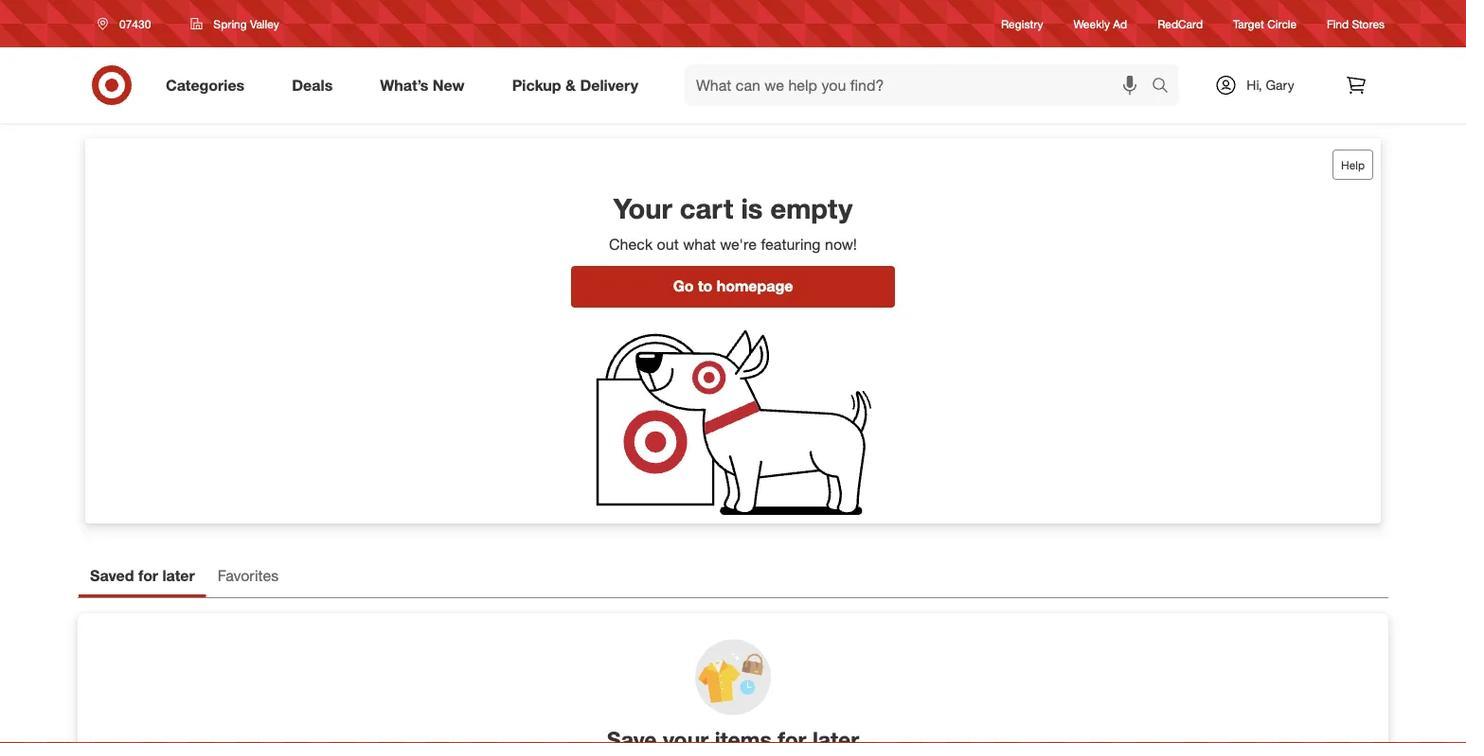 Task type: vqa. For each thing, say whether or not it's contained in the screenshot.
"it"
no



Task type: locate. For each thing, give the bounding box(es) containing it.
weekly ad
[[1074, 17, 1128, 31]]

circle
[[1268, 17, 1297, 31]]

find
[[1327, 17, 1349, 31]]

hi, gary
[[1247, 77, 1295, 93]]

spring
[[214, 17, 247, 31]]

check out what we're featuring now!
[[609, 235, 857, 253]]

empty
[[771, 191, 853, 225]]

favorites link
[[206, 558, 290, 598]]

help button
[[1333, 150, 1374, 180]]

your
[[614, 191, 672, 225]]

what
[[683, 235, 716, 253]]

what's
[[380, 76, 429, 94]]

search
[[1144, 78, 1189, 96]]

07430 button
[[85, 7, 171, 41]]

saved
[[90, 567, 134, 586]]

weekly
[[1074, 17, 1110, 31]]

empty cart bullseye image
[[591, 319, 876, 524]]

weekly ad link
[[1074, 16, 1128, 32]]

target circle link
[[1234, 16, 1297, 32]]

now!
[[825, 235, 857, 253]]

homepage
[[717, 277, 793, 295]]

favorites
[[218, 567, 279, 586]]

deals
[[292, 76, 333, 94]]

your cart is empty
[[614, 191, 853, 225]]

What can we help you find? suggestions appear below search field
[[685, 64, 1157, 106]]

go
[[673, 277, 694, 295]]

registry link
[[1002, 16, 1044, 32]]

check
[[609, 235, 653, 253]]

featuring
[[761, 235, 821, 253]]

gary
[[1266, 77, 1295, 93]]

stores
[[1352, 17, 1385, 31]]

saved for later link
[[79, 558, 206, 598]]

&
[[566, 76, 576, 94]]

target circle
[[1234, 17, 1297, 31]]

ad
[[1114, 17, 1128, 31]]

deals link
[[276, 64, 356, 106]]

help
[[1342, 158, 1365, 172]]

go to homepage link
[[571, 266, 895, 308]]

saved for later
[[90, 567, 195, 586]]

target
[[1234, 17, 1265, 31]]

07430
[[119, 17, 151, 31]]

for
[[138, 567, 158, 586]]



Task type: describe. For each thing, give the bounding box(es) containing it.
to
[[698, 277, 713, 295]]

delivery
[[580, 76, 639, 94]]

new
[[433, 76, 465, 94]]

we're
[[720, 235, 757, 253]]

hi,
[[1247, 77, 1263, 93]]

find stores link
[[1327, 16, 1385, 32]]

is
[[741, 191, 763, 225]]

out
[[657, 235, 679, 253]]

redcard
[[1158, 17, 1203, 31]]

cart
[[680, 191, 734, 225]]

what's new
[[380, 76, 465, 94]]

valley
[[250, 17, 279, 31]]

categories
[[166, 76, 245, 94]]

spring valley
[[214, 17, 279, 31]]

pickup
[[512, 76, 561, 94]]

search button
[[1144, 64, 1189, 110]]

spring valley button
[[178, 7, 292, 41]]

redcard link
[[1158, 16, 1203, 32]]

categories link
[[150, 64, 268, 106]]

pickup & delivery
[[512, 76, 639, 94]]

pickup & delivery link
[[496, 64, 662, 106]]

later
[[162, 567, 195, 586]]

registry
[[1002, 17, 1044, 31]]

what's new link
[[364, 64, 489, 106]]

find stores
[[1327, 17, 1385, 31]]

go to homepage
[[673, 277, 793, 295]]



